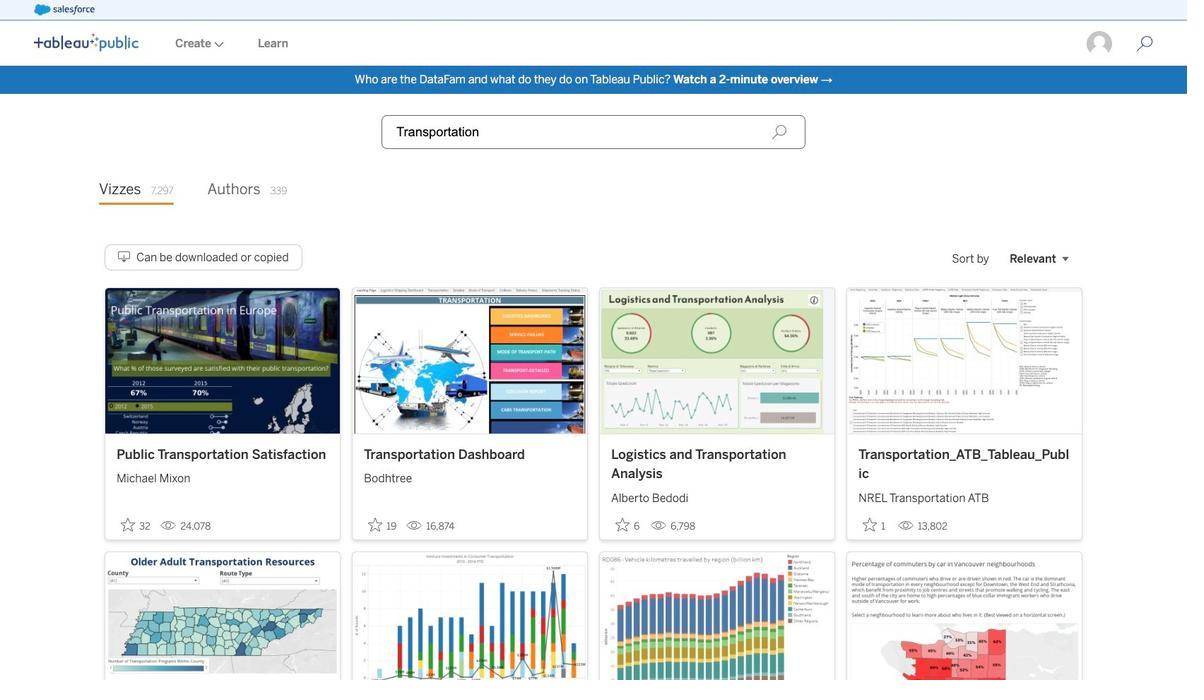 Task type: vqa. For each thing, say whether or not it's contained in the screenshot.
Add Favorite Button
yes



Task type: locate. For each thing, give the bounding box(es) containing it.
logo image
[[34, 33, 139, 52]]

0 horizontal spatial add favorite image
[[121, 518, 135, 532]]

1 add favorite image from the left
[[121, 518, 135, 532]]

1 add favorite button from the left
[[117, 514, 155, 537]]

3 add favorite image from the left
[[863, 518, 877, 532]]

add favorite image
[[121, 518, 135, 532], [368, 518, 383, 532], [863, 518, 877, 532]]

add favorite image for second add favorite button from the left
[[368, 518, 383, 532]]

add favorite image for fourth add favorite button from the right
[[121, 518, 135, 532]]

2 horizontal spatial add favorite image
[[863, 518, 877, 532]]

go to search image
[[1120, 35, 1171, 52]]

Add Favorite button
[[117, 514, 155, 537], [364, 514, 401, 537], [612, 514, 646, 537], [859, 514, 893, 537]]

Search input field
[[382, 115, 806, 149]]

2 add favorite button from the left
[[364, 514, 401, 537]]

workbook thumbnail image
[[105, 288, 340, 434], [353, 288, 588, 434], [600, 288, 835, 434], [848, 288, 1082, 434], [105, 553, 340, 681], [353, 553, 588, 681], [600, 553, 835, 681], [848, 553, 1082, 681]]

4 add favorite button from the left
[[859, 514, 893, 537]]

2 add favorite image from the left
[[368, 518, 383, 532]]

1 horizontal spatial add favorite image
[[368, 518, 383, 532]]



Task type: describe. For each thing, give the bounding box(es) containing it.
salesforce logo image
[[34, 4, 95, 16]]

add favorite image for fourth add favorite button
[[863, 518, 877, 532]]

search image
[[772, 124, 788, 140]]

3 add favorite button from the left
[[612, 514, 646, 537]]

ruby.anderson5854 image
[[1086, 30, 1114, 58]]

create image
[[211, 42, 224, 47]]

add favorite image
[[616, 518, 630, 532]]



